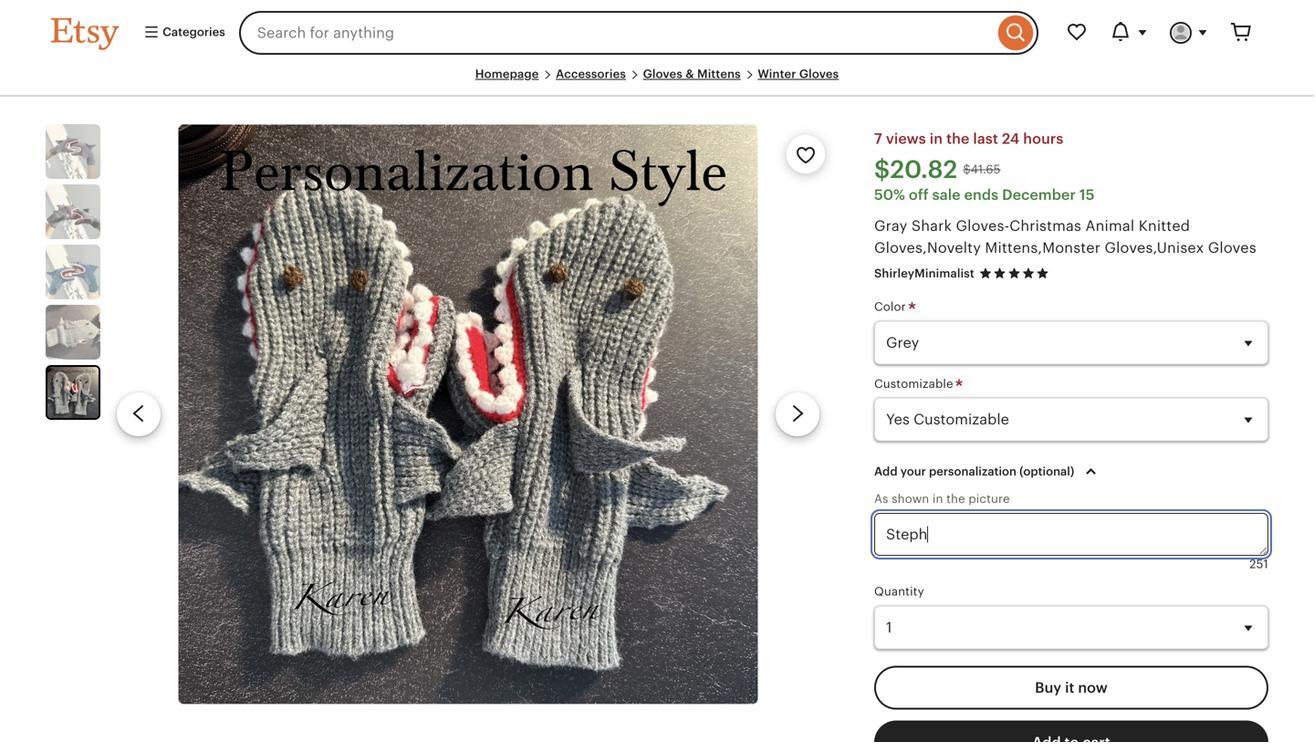 Task type: describe. For each thing, give the bounding box(es) containing it.
gray shark gloves-christmas animal knitted gloves,novelty mittens,monster gloves,unisex gloves
[[874, 218, 1257, 256]]

knitted
[[1139, 218, 1190, 234]]

categories
[[160, 25, 225, 39]]

&
[[686, 67, 694, 81]]

$41.65
[[963, 163, 1001, 176]]

1 horizontal spatial gloves
[[800, 67, 839, 81]]

gray shark gloves-christmas animal knitted glovesnovelty image 2 image
[[46, 185, 100, 239]]

7
[[874, 131, 883, 147]]

the for picture
[[947, 492, 966, 506]]

last
[[973, 131, 999, 147]]

add your personalization (optional) button
[[861, 452, 1116, 491]]

none search field inside categories banner
[[239, 11, 1039, 55]]

shirleyminimalist link
[[874, 266, 975, 280]]

categories banner
[[18, 0, 1296, 66]]

your
[[901, 465, 926, 478]]

as shown in the picture
[[874, 492, 1010, 506]]

gloves & mittens link
[[643, 67, 741, 81]]

mittens
[[697, 67, 741, 81]]

gray
[[874, 218, 908, 234]]

off
[[909, 186, 929, 203]]

gray shark gloves-christmas animal knitted glovesnovelty image 1 image
[[46, 124, 100, 179]]

gray shark gloves-christmas animal knitted glovesnovelty image 4 image
[[46, 305, 100, 360]]

251
[[1250, 557, 1269, 571]]

categories button
[[130, 16, 233, 49]]

buy it now
[[1035, 679, 1108, 696]]

now
[[1078, 679, 1108, 696]]

$20.82
[[874, 155, 958, 184]]

as
[[874, 492, 889, 506]]

buy
[[1035, 679, 1062, 696]]

gloves,unisex
[[1105, 239, 1204, 256]]

15
[[1080, 186, 1095, 203]]

mittens,monster
[[985, 239, 1101, 256]]

24
[[1002, 131, 1020, 147]]

gloves & mittens
[[643, 67, 741, 81]]

the for last
[[947, 131, 970, 147]]

(optional)
[[1020, 465, 1075, 478]]

Add your personalization (optional) text field
[[874, 513, 1269, 556]]

0 horizontal spatial gray shark gloves-christmas animal knitted glovesnovelty image 5 image
[[47, 367, 99, 418]]

it
[[1065, 679, 1075, 696]]

shown
[[892, 492, 930, 506]]

homepage
[[475, 67, 539, 81]]



Task type: locate. For each thing, give the bounding box(es) containing it.
gray shark gloves-christmas animal knitted glovesnovelty image 3 image
[[46, 245, 100, 300]]

1 the from the top
[[947, 131, 970, 147]]

gloves left the & on the right top
[[643, 67, 683, 81]]

Search for anything text field
[[239, 11, 994, 55]]

the down personalization
[[947, 492, 966, 506]]

the left the last
[[947, 131, 970, 147]]

christmas
[[1010, 218, 1082, 234]]

7 views in the last 24 hours
[[874, 131, 1064, 147]]

1 horizontal spatial gray shark gloves-christmas animal knitted glovesnovelty image 5 image
[[178, 124, 758, 704]]

gloves right gloves,unisex
[[1208, 239, 1257, 256]]

0 vertical spatial in
[[930, 131, 943, 147]]

1 vertical spatial in
[[933, 492, 943, 506]]

gloves,novelty
[[874, 239, 981, 256]]

in
[[930, 131, 943, 147], [933, 492, 943, 506]]

sale
[[933, 186, 961, 203]]

december
[[1002, 186, 1076, 203]]

1 vertical spatial the
[[947, 492, 966, 506]]

add
[[874, 465, 898, 478]]

the
[[947, 131, 970, 147], [947, 492, 966, 506]]

0 horizontal spatial gloves
[[643, 67, 683, 81]]

2 the from the top
[[947, 492, 966, 506]]

views
[[886, 131, 926, 147]]

menu bar containing homepage
[[51, 66, 1263, 97]]

shirleyminimalist
[[874, 266, 975, 280]]

gloves right winter
[[800, 67, 839, 81]]

in for shown
[[933, 492, 943, 506]]

accessories link
[[556, 67, 626, 81]]

2 horizontal spatial gloves
[[1208, 239, 1257, 256]]

gloves
[[643, 67, 683, 81], [800, 67, 839, 81], [1208, 239, 1257, 256]]

picture
[[969, 492, 1010, 506]]

color
[[874, 300, 910, 314]]

shark
[[912, 218, 952, 234]]

winter
[[758, 67, 797, 81]]

in right views
[[930, 131, 943, 147]]

animal
[[1086, 218, 1135, 234]]

personalization
[[929, 465, 1017, 478]]

add your personalization (optional)
[[874, 465, 1075, 478]]

menu bar
[[51, 66, 1263, 97]]

0 vertical spatial the
[[947, 131, 970, 147]]

None search field
[[239, 11, 1039, 55]]

customizable
[[874, 377, 957, 391]]

winter gloves link
[[758, 67, 839, 81]]

$20.82 $41.65
[[874, 155, 1001, 184]]

gloves-
[[956, 218, 1010, 234]]

in right shown
[[933, 492, 943, 506]]

buy it now button
[[874, 666, 1269, 710]]

50%
[[874, 186, 905, 203]]

ends
[[964, 186, 999, 203]]

gray shark gloves-christmas animal knitted glovesnovelty image 5 image
[[178, 124, 758, 704], [47, 367, 99, 418]]

in for views
[[930, 131, 943, 147]]

quantity
[[874, 585, 924, 598]]

accessories
[[556, 67, 626, 81]]

50% off sale ends december 15
[[874, 186, 1095, 203]]

hours
[[1024, 131, 1064, 147]]

homepage link
[[475, 67, 539, 81]]

winter gloves
[[758, 67, 839, 81]]

gloves inside gray shark gloves-christmas animal knitted gloves,novelty mittens,monster gloves,unisex gloves
[[1208, 239, 1257, 256]]



Task type: vqa. For each thing, say whether or not it's contained in the screenshot.
in corresponding to views
yes



